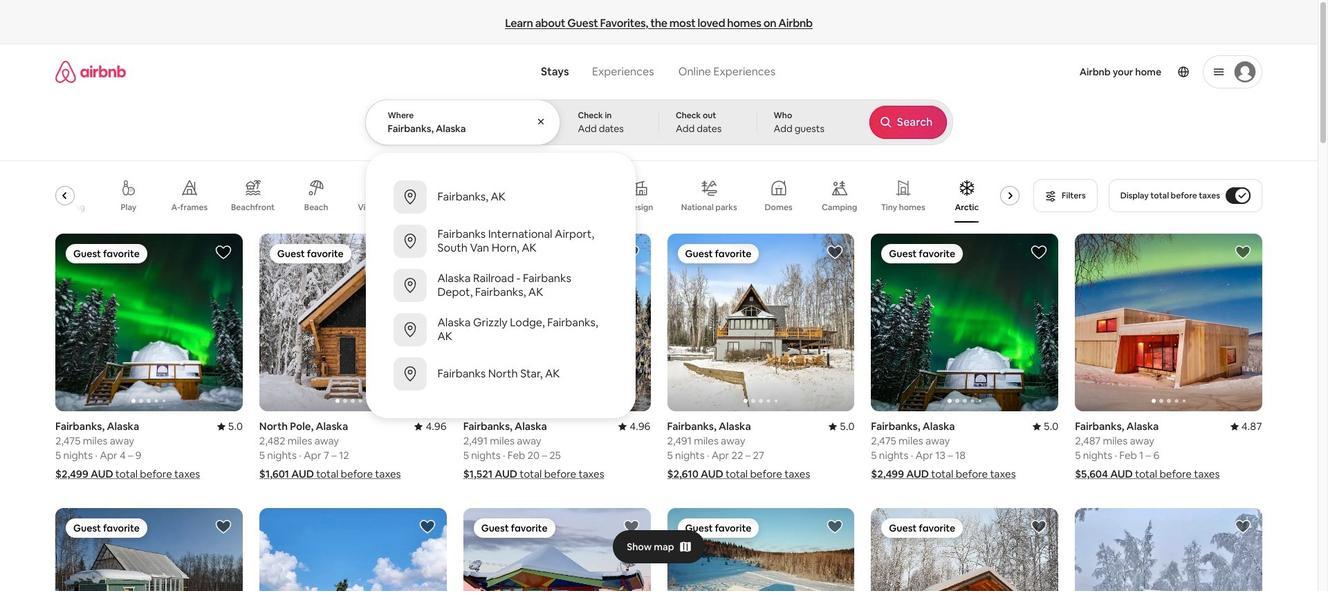 Task type: describe. For each thing, give the bounding box(es) containing it.
1 4.96 out of 5 average rating image from the left
[[415, 420, 447, 433]]

5 option from the top
[[366, 352, 635, 396]]

1 5.0 out of 5 average rating image from the left
[[217, 420, 243, 433]]

add to wishlist: fairbanks, alaska image for 1st 5.0 out of 5 average rating icon from left
[[215, 244, 232, 261]]

2 5.0 out of 5 average rating image from the left
[[829, 420, 855, 433]]

2 option from the top
[[366, 219, 635, 264]]

3 5.0 out of 5 average rating image from the left
[[1033, 420, 1059, 433]]

what can we help you find? tab list
[[530, 57, 666, 87]]

2 4.96 out of 5 average rating image from the left
[[619, 420, 651, 433]]



Task type: vqa. For each thing, say whether or not it's contained in the screenshot.
· to the bottom
no



Task type: locate. For each thing, give the bounding box(es) containing it.
tab panel
[[365, 100, 953, 419]]

3 add to wishlist: fairbanks, alaska image from the left
[[1031, 244, 1047, 261]]

0 horizontal spatial add to wishlist: fairbanks, alaska image
[[215, 244, 232, 261]]

search suggestions list box
[[366, 164, 635, 407]]

2 add to wishlist: fairbanks, alaska image from the left
[[827, 244, 844, 261]]

add to wishlist: fairbanks, alaska image for second 5.0 out of 5 average rating icon from left
[[827, 244, 844, 261]]

4 option from the top
[[366, 308, 635, 352]]

1 horizontal spatial add to wishlist: fairbanks, alaska image
[[827, 244, 844, 261]]

add to wishlist: north pole, alaska image
[[419, 244, 436, 261]]

add to wishlist: nabesna, alaska image
[[419, 519, 436, 536]]

4.96 out of 5 average rating image
[[415, 420, 447, 433], [619, 420, 651, 433]]

1 horizontal spatial 4.96 out of 5 average rating image
[[619, 420, 651, 433]]

1 option from the top
[[366, 175, 635, 219]]

1 horizontal spatial 5.0 out of 5 average rating image
[[829, 420, 855, 433]]

3 option from the top
[[366, 264, 635, 308]]

0 horizontal spatial 4.96 out of 5 average rating image
[[415, 420, 447, 433]]

add to wishlist: north pole, alaska image
[[623, 519, 640, 536]]

1 add to wishlist: fairbanks, alaska image from the left
[[215, 244, 232, 261]]

None search field
[[365, 44, 953, 419]]

4.87 out of 5 average rating image
[[1231, 420, 1263, 433]]

0 horizontal spatial 5.0 out of 5 average rating image
[[217, 420, 243, 433]]

2 horizontal spatial 5.0 out of 5 average rating image
[[1033, 420, 1059, 433]]

group
[[48, 169, 1025, 223], [55, 234, 243, 412], [259, 234, 447, 412], [463, 234, 651, 412], [667, 234, 855, 412], [871, 234, 1246, 412], [1075, 234, 1328, 412], [55, 509, 243, 591], [259, 509, 447, 591], [463, 509, 651, 591], [667, 509, 855, 591], [871, 509, 1059, 591], [1075, 509, 1263, 591]]

add to wishlist: fairbanks, alaska image for third 5.0 out of 5 average rating icon from left
[[1031, 244, 1047, 261]]

5.0 out of 5 average rating image
[[217, 420, 243, 433], [829, 420, 855, 433], [1033, 420, 1059, 433]]

add to wishlist: fairbanks, alaska image
[[623, 244, 640, 261], [1235, 244, 1251, 261], [215, 519, 232, 536], [827, 519, 844, 536], [1031, 519, 1047, 536], [1235, 519, 1251, 536]]

profile element
[[797, 44, 1263, 100]]

Search destinations search field
[[388, 122, 539, 135]]

2 horizontal spatial add to wishlist: fairbanks, alaska image
[[1031, 244, 1047, 261]]

option
[[366, 175, 635, 219], [366, 219, 635, 264], [366, 264, 635, 308], [366, 308, 635, 352], [366, 352, 635, 396]]

add to wishlist: fairbanks, alaska image
[[215, 244, 232, 261], [827, 244, 844, 261], [1031, 244, 1047, 261]]



